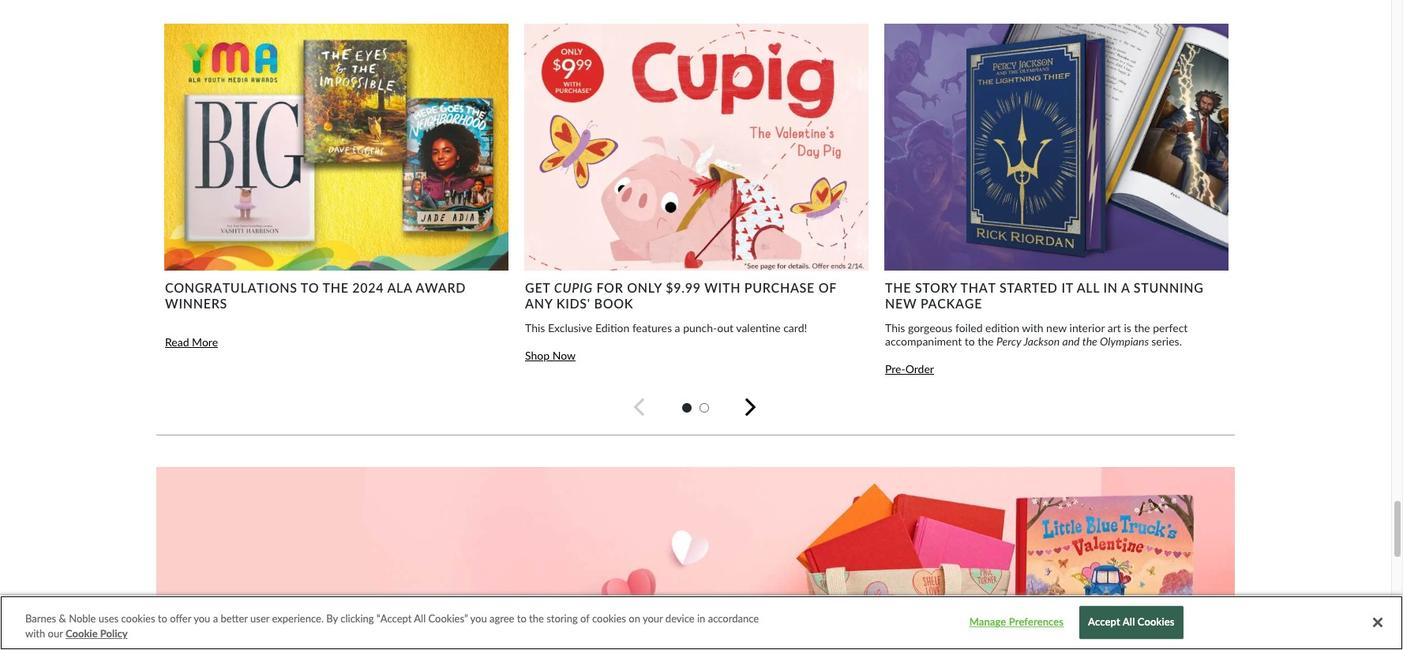 Task type: locate. For each thing, give the bounding box(es) containing it.
read more
[[165, 336, 218, 349]]

menu containing congratulations to the 2024 ala award winners
[[156, 24, 1404, 379]]

0 horizontal spatial of
[[581, 613, 590, 626]]

0 horizontal spatial this
[[525, 321, 545, 335]]

new
[[885, 296, 917, 311]]

order
[[906, 363, 934, 376]]

to left the edition
[[965, 335, 975, 348]]

the left 2024
[[323, 280, 349, 295]]

0 vertical spatial with
[[1022, 321, 1044, 335]]

stunning
[[1134, 280, 1204, 295]]

noble
[[69, 613, 96, 626]]

a left punch-
[[675, 321, 681, 335]]

2 vertical spatial a
[[213, 613, 218, 626]]

featured title: the lighting thief image
[[885, 24, 1229, 271]]

of inside barnes & noble uses cookies to offer you a better user experience. by clicking "accept all cookies" you agree to the storing of cookies on your device in accordance with our
[[581, 613, 590, 626]]

this for the story that started it all in a stunning new package
[[885, 321, 906, 335]]

1 horizontal spatial you
[[470, 613, 487, 626]]

manage preferences button
[[968, 608, 1066, 639]]

tab list containing 1
[[156, 401, 1235, 414]]

2 horizontal spatial all
[[1123, 617, 1135, 629]]

with inside this gorgeous foiled edition with new interior art is the perfect accompaniment to the
[[1022, 321, 1044, 335]]

of right purchase at the right top of the page
[[819, 280, 837, 295]]

0 horizontal spatial cookies
[[121, 613, 155, 626]]

cookies left on
[[592, 613, 626, 626]]

1 this from the left
[[525, 321, 545, 335]]

0 vertical spatial in
[[1104, 280, 1118, 295]]

in up art on the right of page
[[1104, 280, 1118, 295]]

2 this from the left
[[885, 321, 906, 335]]

gorgeous
[[908, 321, 953, 335]]

privacy alert dialog
[[0, 596, 1404, 651]]

0 vertical spatial of
[[819, 280, 837, 295]]

barnes
[[25, 613, 56, 626]]

manage
[[970, 617, 1007, 629]]

2024
[[353, 280, 384, 295]]

more
[[192, 336, 218, 349]]

you right offer
[[194, 613, 210, 626]]

only
[[627, 280, 662, 295]]

a up is at the right of page
[[1122, 280, 1130, 295]]

all right accept
[[1123, 617, 1135, 629]]

to inside this gorgeous foiled edition with new interior art is the perfect accompaniment to the
[[965, 335, 975, 348]]

2 horizontal spatial a
[[1122, 280, 1130, 295]]

this down any at the top of page
[[525, 321, 545, 335]]

0 horizontal spatial you
[[194, 613, 210, 626]]

2 you from the left
[[470, 613, 487, 626]]

perfect
[[1153, 321, 1188, 335]]

1 horizontal spatial this
[[885, 321, 906, 335]]

features
[[633, 321, 672, 335]]

this exclusive edition features a punch-out valentine card!
[[525, 321, 807, 335]]

all inside barnes & noble uses cookies to offer you a better user experience. by clicking "accept all cookies" you agree to the storing of cookies on your device in accordance with our
[[414, 613, 426, 626]]

1 vertical spatial in
[[697, 613, 706, 626]]

1 vertical spatial with
[[25, 628, 45, 641]]

1 horizontal spatial of
[[819, 280, 837, 295]]

toolbar
[[156, 16, 1404, 436]]

kids' book
[[557, 296, 634, 311]]

the left percy
[[978, 335, 994, 348]]

the left storing
[[529, 613, 544, 626]]

all
[[1077, 280, 1100, 295], [414, 613, 426, 626], [1123, 617, 1135, 629]]

0 horizontal spatial with
[[25, 628, 45, 641]]

policy
[[100, 628, 128, 641]]

the
[[323, 280, 349, 295], [1135, 321, 1151, 335], [978, 335, 994, 348], [1083, 335, 1098, 348], [529, 613, 544, 626]]

0 horizontal spatial all
[[414, 613, 426, 626]]

1 horizontal spatial in
[[1104, 280, 1118, 295]]

a left better
[[213, 613, 218, 626]]

now
[[553, 349, 576, 363]]

in inside barnes & noble uses cookies to offer you a better user experience. by clicking "accept all cookies" you agree to the storing of cookies on your device in accordance with our
[[697, 613, 706, 626]]

with inside barnes & noble uses cookies to offer you a better user experience. by clicking "accept all cookies" you agree to the storing of cookies on your device in accordance with our
[[25, 628, 45, 641]]

with
[[1022, 321, 1044, 335], [25, 628, 45, 641]]

art
[[1108, 321, 1122, 335]]

of inside for only $9.99 with purchase of any kids' book
[[819, 280, 837, 295]]

award
[[416, 280, 466, 295]]

0 horizontal spatial in
[[697, 613, 706, 626]]

1 horizontal spatial all
[[1077, 280, 1100, 295]]

cookies
[[1138, 617, 1175, 629]]

get
[[525, 280, 551, 295]]

1 horizontal spatial cookies
[[592, 613, 626, 626]]

your
[[643, 613, 663, 626]]

with left new
[[1022, 321, 1044, 335]]

on
[[629, 613, 641, 626]]

this down new
[[885, 321, 906, 335]]

the right and
[[1083, 335, 1098, 348]]

menu
[[156, 24, 1404, 379]]

it
[[1062, 280, 1074, 295]]

in inside the story that started it all in a stunning new package
[[1104, 280, 1118, 295]]

0 horizontal spatial a
[[213, 613, 218, 626]]

get cupig
[[525, 280, 593, 295]]

this inside this gorgeous foiled edition with new interior art is the perfect accompaniment to the
[[885, 321, 906, 335]]

of
[[819, 280, 837, 295], [581, 613, 590, 626]]

1 vertical spatial a
[[675, 321, 681, 335]]

you
[[194, 613, 210, 626], [470, 613, 487, 626]]

user
[[250, 613, 270, 626]]

in right device
[[697, 613, 706, 626]]

with down barnes
[[25, 628, 45, 641]]

love, books. 	shop valentine's day image
[[156, 468, 1235, 651]]

1 vertical spatial of
[[581, 613, 590, 626]]

cookies
[[121, 613, 155, 626], [592, 613, 626, 626]]

tab list
[[156, 401, 1235, 414]]

to left 2024
[[301, 280, 319, 295]]

in
[[1104, 280, 1118, 295], [697, 613, 706, 626]]

you left agree
[[470, 613, 487, 626]]

this
[[525, 321, 545, 335], [885, 321, 906, 335]]

0 vertical spatial a
[[1122, 280, 1130, 295]]

cupig
[[554, 280, 593, 295]]

cookies up policy
[[121, 613, 155, 626]]

all right "accept
[[414, 613, 426, 626]]

the inside barnes & noble uses cookies to offer you a better user experience. by clicking "accept all cookies" you agree to the storing of cookies on your device in accordance with our
[[529, 613, 544, 626]]

to
[[301, 280, 319, 295], [965, 335, 975, 348], [158, 613, 167, 626], [517, 613, 527, 626]]

purchase
[[745, 280, 815, 295]]

congratulations
[[165, 280, 298, 295]]

shop now
[[525, 349, 576, 363]]

of right storing
[[581, 613, 590, 626]]

a
[[1122, 280, 1130, 295], [675, 321, 681, 335], [213, 613, 218, 626]]

accept all cookies
[[1088, 617, 1175, 629]]

all right it
[[1077, 280, 1100, 295]]

exclusive
[[548, 321, 593, 335]]

accept all cookies button
[[1080, 607, 1184, 640]]

1 horizontal spatial with
[[1022, 321, 1044, 335]]



Task type: describe. For each thing, give the bounding box(es) containing it.
barnes & noble uses cookies to offer you a better user experience. by clicking "accept all cookies" you agree to the storing of cookies on your device in accordance with our
[[25, 613, 759, 641]]

jackson
[[1024, 335, 1060, 348]]

2
[[701, 401, 708, 414]]

preferences
[[1009, 617, 1064, 629]]

to right agree
[[517, 613, 527, 626]]

storing
[[547, 613, 578, 626]]

story
[[915, 280, 958, 295]]

the
[[885, 280, 912, 295]]

for
[[597, 280, 624, 295]]

better
[[221, 613, 248, 626]]

all inside accept all cookies button
[[1123, 617, 1135, 629]]

is
[[1124, 321, 1132, 335]]

accompaniment
[[885, 335, 962, 348]]

1 horizontal spatial a
[[675, 321, 681, 335]]

all inside the story that started it all in a stunning new package
[[1077, 280, 1100, 295]]

offer
[[170, 613, 191, 626]]

with
[[705, 280, 741, 295]]

featured title: the eyes and impossible; big; jade adia for there goes the neighborhood image
[[164, 24, 509, 271]]

uses
[[99, 613, 119, 626]]

accept
[[1088, 617, 1121, 629]]

a inside the story that started it all in a stunning new package
[[1122, 280, 1130, 295]]

percy jackson and the olympians series.
[[997, 335, 1182, 348]]

2 button
[[700, 401, 709, 414]]

1 cookies from the left
[[121, 613, 155, 626]]

1 you from the left
[[194, 613, 210, 626]]

package
[[921, 296, 983, 311]]

any
[[525, 296, 553, 311]]

cookie policy
[[66, 628, 128, 641]]

read
[[165, 336, 189, 349]]

1
[[684, 401, 690, 414]]

congratulations to the 2024 ala award winners
[[165, 280, 466, 311]]

new
[[1047, 321, 1067, 335]]

for only $9.99 with purchase of any kids' book
[[525, 280, 837, 311]]

experience.
[[272, 613, 324, 626]]

cookies"
[[429, 613, 468, 626]]

"accept
[[377, 613, 412, 626]]

cookie
[[66, 628, 98, 641]]

cookie policy link
[[66, 628, 128, 643]]

1 button
[[682, 401, 692, 414]]

clicking
[[341, 613, 374, 626]]

edition
[[986, 321, 1020, 335]]

pre-order
[[885, 363, 934, 376]]

foiled
[[956, 321, 983, 335]]

the story that started it all in a stunning new package
[[885, 280, 1204, 311]]

pre-
[[885, 363, 906, 376]]

valentine
[[736, 321, 781, 335]]

series.
[[1152, 335, 1182, 348]]

<i>cupig</i> the valentine's day pig image
[[525, 24, 869, 271]]

olympians
[[1100, 335, 1149, 348]]

this for get
[[525, 321, 545, 335]]

2 cookies from the left
[[592, 613, 626, 626]]

that
[[961, 280, 996, 295]]

and
[[1063, 335, 1080, 348]]

punch-
[[683, 321, 717, 335]]

manage preferences
[[970, 617, 1064, 629]]

card!
[[784, 321, 807, 335]]

accordance
[[708, 613, 759, 626]]

the inside congratulations to the 2024 ala award winners
[[323, 280, 349, 295]]

this gorgeous foiled edition with new interior art is the perfect accompaniment to the
[[885, 321, 1188, 348]]

to left offer
[[158, 613, 167, 626]]

our
[[48, 628, 63, 641]]

toolbar containing congratulations to the 2024 ala award winners
[[156, 16, 1404, 436]]

to inside congratulations to the 2024 ala award winners
[[301, 280, 319, 295]]

by
[[326, 613, 338, 626]]

$9.99
[[666, 280, 701, 295]]

a inside barnes & noble uses cookies to offer you a better user experience. by clicking "accept all cookies" you agree to the storing of cookies on your device in accordance with our
[[213, 613, 218, 626]]

device
[[666, 613, 695, 626]]

percy
[[997, 335, 1022, 348]]

ala
[[387, 280, 413, 295]]

&
[[59, 613, 66, 626]]

started
[[1000, 280, 1058, 295]]

out
[[717, 321, 734, 335]]

the right is at the right of page
[[1135, 321, 1151, 335]]

shop
[[525, 349, 550, 363]]

interior
[[1070, 321, 1105, 335]]

winners
[[165, 296, 227, 311]]

agree
[[490, 613, 515, 626]]

edition
[[596, 321, 630, 335]]



Task type: vqa. For each thing, say whether or not it's contained in the screenshot.
previous slide / item icon
no



